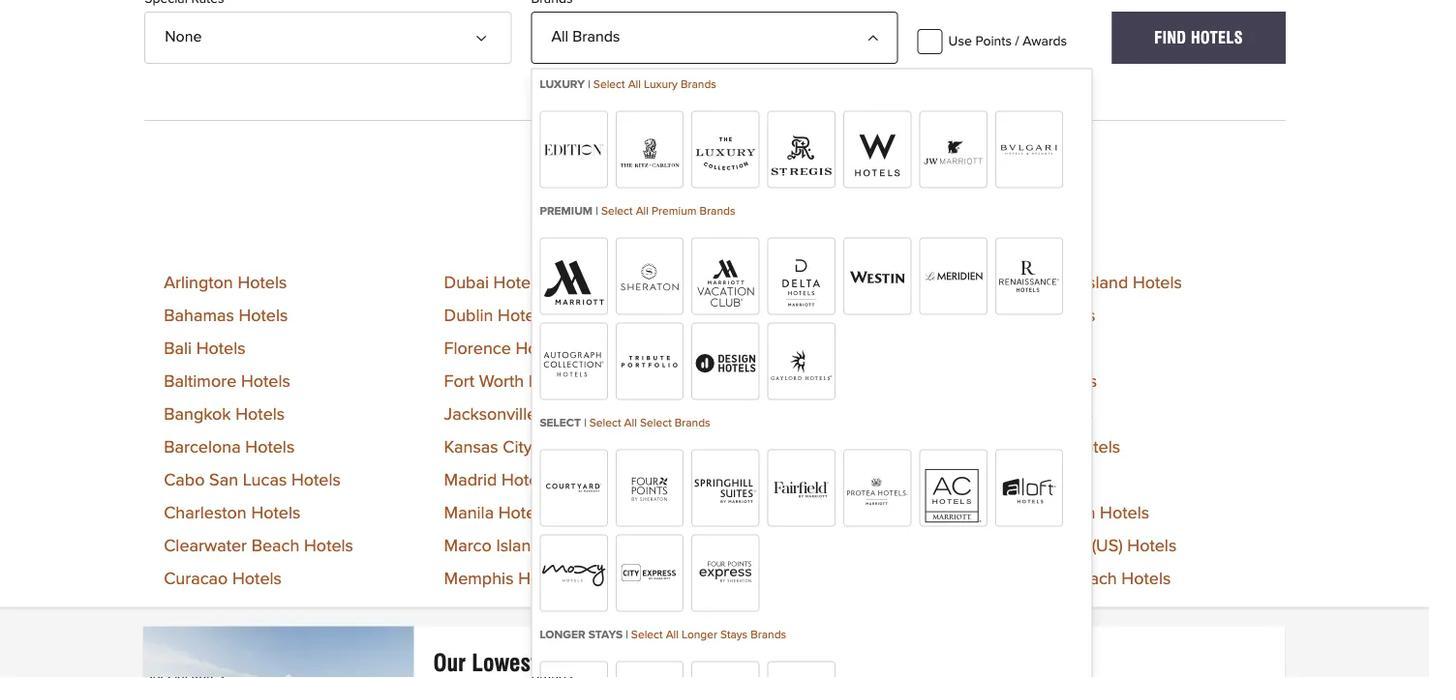 Task type: vqa. For each thing, say whether or not it's contained in the screenshot.
Rooms & Guests "trigger" image
no



Task type: locate. For each thing, give the bounding box(es) containing it.
vancouver hotels
[[985, 439, 1120, 456]]

| for premium |
[[596, 205, 598, 217]]

0 horizontal spatial island
[[496, 538, 541, 555]]

palm up park
[[705, 439, 742, 456]]

brands down napa
[[675, 418, 710, 429]]

clearwater beach hotels link
[[164, 538, 353, 555]]

rome hotels link
[[705, 505, 803, 522]]

springs
[[747, 439, 804, 456]]

bahamas
[[164, 307, 234, 325]]

beach up montreal hotels
[[755, 274, 803, 292]]

select right "select"
[[590, 418, 621, 429]]

all for premium |
[[636, 205, 649, 217]]

curacao hotels link
[[164, 571, 282, 588]]

curacao
[[164, 571, 228, 588]]

1 horizontal spatial island
[[1083, 274, 1128, 292]]

1 horizontal spatial palm
[[1027, 571, 1065, 588]]

san
[[209, 472, 238, 489], [705, 538, 734, 555]]

all right "select"
[[624, 418, 637, 429]]

islands
[[1034, 538, 1087, 555]]

island up 'memphis hotels' link
[[496, 538, 541, 555]]

city down jacksonville hotels link at the bottom
[[503, 439, 532, 456]]

manila hotels link
[[444, 505, 548, 522]]

all left premium
[[636, 205, 649, 217]]

beach down montreal hotels
[[757, 340, 805, 358]]

napa
[[705, 373, 746, 391]]

dubai hotels
[[444, 274, 543, 292]]

beach down virgin islands (us) hotels
[[1069, 571, 1117, 588]]

napa hotels link
[[705, 373, 800, 391]]

use
[[949, 35, 972, 48]]

charleston hotels
[[164, 505, 301, 522]]

baltimore
[[164, 373, 237, 391]]

arlington
[[164, 274, 233, 292]]

baltimore hotels link
[[164, 373, 290, 391]]

brands right luxury
[[681, 79, 716, 90]]

beach up virgin islands (us) hotels
[[1047, 505, 1096, 522]]

bahamas hotels
[[164, 307, 288, 325]]

city up rome hotels "link"
[[743, 472, 773, 489]]

all for luxury |
[[628, 79, 641, 90]]

| right "select"
[[584, 418, 587, 429]]

san down barcelona hotels link
[[209, 472, 238, 489]]

memphis hotels link
[[444, 571, 568, 588]]

south padre island hotels link
[[985, 274, 1182, 292]]

select
[[593, 79, 625, 90], [601, 205, 633, 217], [590, 418, 621, 429], [640, 418, 672, 429], [631, 630, 663, 641]]

brands
[[573, 29, 620, 44], [681, 79, 716, 90], [700, 205, 735, 217], [675, 418, 710, 429], [751, 630, 786, 641]]

0 horizontal spatial palm
[[705, 439, 742, 456]]

brands right premium
[[700, 205, 735, 217]]

0 vertical spatial palm
[[705, 439, 742, 456]]

stays
[[588, 630, 623, 641]]

florence
[[444, 340, 511, 358]]

| right luxury
[[588, 79, 590, 90]]

bali hotels link
[[164, 340, 246, 358]]

bangkok
[[164, 406, 231, 424]]

trigger image
[[480, 24, 495, 40]]

marriott.com
[[842, 650, 961, 677]]

our lowest prices.  instant benefits.  only on marriott.com
[[433, 650, 961, 677]]

beach down charleston hotels link
[[251, 538, 300, 555]]

beach
[[755, 274, 803, 292], [757, 340, 805, 358], [1047, 505, 1096, 522], [251, 538, 300, 555], [1069, 571, 1117, 588]]

dublin hotels link
[[444, 307, 547, 325]]

island
[[1083, 274, 1128, 292], [496, 538, 541, 555]]

montreal
[[705, 307, 772, 325]]

island right padre
[[1083, 274, 1128, 292]]

fort worth hotels link
[[444, 373, 578, 391]]

kansas city hotels link
[[444, 439, 586, 456]]

0 vertical spatial city
[[503, 439, 532, 456]]

dublin
[[444, 307, 493, 325]]

1 vertical spatial island
[[496, 538, 541, 555]]

virginia
[[985, 505, 1043, 522]]

toronto
[[985, 373, 1044, 391]]

select for select all select brands
[[590, 418, 621, 429]]

hotels
[[1191, 28, 1243, 47], [238, 274, 287, 292], [493, 274, 543, 292], [807, 274, 857, 292], [1133, 274, 1182, 292], [239, 307, 288, 325], [498, 307, 547, 325], [777, 307, 826, 325], [1046, 307, 1096, 325], [196, 340, 246, 358], [516, 340, 565, 358], [809, 340, 859, 358], [241, 373, 290, 391], [529, 373, 578, 391], [750, 373, 800, 391], [1048, 373, 1097, 391], [236, 406, 285, 424], [541, 406, 591, 424], [808, 406, 858, 424], [1044, 406, 1093, 424], [245, 439, 295, 456], [537, 439, 586, 456], [809, 439, 858, 456], [1071, 439, 1120, 456], [291, 472, 341, 489], [502, 472, 551, 489], [777, 472, 826, 489], [1042, 472, 1091, 489], [251, 505, 301, 522], [498, 505, 548, 522], [753, 505, 803, 522], [1100, 505, 1149, 522], [304, 538, 353, 555], [546, 538, 595, 555], [780, 538, 829, 555], [1127, 538, 1177, 555], [232, 571, 282, 588], [518, 571, 568, 588], [776, 571, 826, 588], [1122, 571, 1171, 588]]

fort worth hotels
[[444, 373, 578, 391]]

1 horizontal spatial city
[[743, 472, 773, 489]]

|
[[588, 79, 590, 90], [596, 205, 598, 217], [584, 418, 587, 429], [626, 630, 628, 641]]

tucson hotels link
[[985, 406, 1093, 424]]

virginia beach hotels
[[985, 505, 1149, 522]]

1 vertical spatial san
[[705, 538, 734, 555]]

bangkok hotels
[[164, 406, 285, 424]]

virginia beach hotels link
[[985, 505, 1149, 522]]

toronto hotels link
[[985, 373, 1097, 391]]

cabo
[[164, 472, 205, 489]]

dubai hotels link
[[444, 274, 543, 292]]

select for select all luxury brands
[[593, 79, 625, 90]]

luxury
[[540, 79, 585, 90]]

san down "rome"
[[705, 538, 734, 555]]

luxury
[[644, 79, 678, 90]]

| right premium at the top left of page
[[596, 205, 598, 217]]

arlington hotels
[[164, 274, 287, 292]]

select up the instant
[[631, 630, 663, 641]]

select all longer stays brands link
[[631, 630, 786, 641]]

points
[[976, 35, 1012, 48]]

select right premium at the top left of page
[[601, 205, 633, 217]]

1 vertical spatial city
[[743, 472, 773, 489]]

kansas
[[444, 439, 498, 456]]

dublin hotels
[[444, 307, 547, 325]]

montreal hotels link
[[705, 307, 826, 325]]

tucson hotels
[[985, 406, 1093, 424]]

longer
[[540, 630, 585, 641]]

kansas city hotels
[[444, 439, 586, 456]]

venice
[[985, 472, 1037, 489]]

hotels inside button
[[1191, 28, 1243, 47]]

niagara falls hotels
[[705, 406, 858, 424]]

florence hotels
[[444, 340, 565, 358]]

1 horizontal spatial san
[[705, 538, 734, 555]]

luxury | select all luxury brands
[[540, 79, 716, 90]]

marco island hotels link
[[444, 538, 595, 555]]

select right luxury
[[593, 79, 625, 90]]

all brands
[[551, 29, 620, 44]]

all for select |
[[624, 418, 637, 429]]

rome hotels
[[705, 505, 803, 522]]

west palm beach hotels
[[985, 571, 1171, 588]]

all left luxury
[[628, 79, 641, 90]]

palm down islands
[[1027, 571, 1065, 588]]

rome
[[705, 505, 749, 522]]

use points / awards
[[949, 35, 1067, 48]]

0 horizontal spatial city
[[503, 439, 532, 456]]

0 horizontal spatial san
[[209, 472, 238, 489]]



Task type: describe. For each thing, give the bounding box(es) containing it.
worth
[[479, 373, 524, 391]]

bangkok hotels link
[[164, 406, 285, 424]]

select all premium brands link
[[601, 205, 735, 217]]

all up luxury
[[551, 29, 569, 44]]

sydney hotels link
[[985, 307, 1096, 325]]

south
[[985, 274, 1030, 292]]

sarasota hotels
[[705, 571, 826, 588]]

beach for myrtle
[[757, 340, 805, 358]]

venice hotels link
[[985, 472, 1091, 489]]

montreal hotels
[[705, 307, 826, 325]]

select
[[540, 418, 581, 429]]

/
[[1015, 35, 1019, 48]]

select left niagara
[[640, 418, 672, 429]]

barcelona hotels link
[[164, 439, 295, 456]]

jacksonville hotels link
[[444, 406, 591, 424]]

marco
[[444, 538, 492, 555]]

benefits.
[[681, 650, 761, 677]]

barcelona hotels
[[164, 439, 295, 456]]

napa hotels
[[705, 373, 800, 391]]

beach for miami
[[755, 274, 803, 292]]

select all select brands link
[[590, 418, 710, 429]]

longer
[[682, 630, 718, 641]]

virgin
[[985, 538, 1030, 555]]

toronto hotels
[[985, 373, 1097, 391]]

instant
[[612, 650, 675, 677]]

0 vertical spatial san
[[209, 472, 238, 489]]

select all luxury brands link
[[593, 79, 716, 90]]

south padre island hotels
[[985, 274, 1182, 292]]

select | select all select brands
[[540, 418, 710, 429]]

charleston hotels link
[[164, 505, 301, 522]]

palm springs hotels
[[705, 439, 858, 456]]

lowest
[[472, 650, 537, 677]]

park city hotels
[[705, 472, 826, 489]]

tucson
[[985, 406, 1040, 424]]

memphis
[[444, 571, 514, 588]]

baltimore hotels
[[164, 373, 290, 391]]

barcelona
[[164, 439, 241, 456]]

bali
[[164, 340, 192, 358]]

curacao hotels
[[164, 571, 282, 588]]

brands up luxury | select all luxury brands at top
[[573, 29, 620, 44]]

charleston
[[164, 505, 247, 522]]

longer stays | select all longer stays brands
[[540, 630, 786, 641]]

all left longer
[[666, 630, 679, 641]]

madrid hotels link
[[444, 472, 551, 489]]

select for select all premium brands
[[601, 205, 633, 217]]

brands for select all premium brands
[[700, 205, 735, 217]]

virgin islands (us) hotels
[[985, 538, 1177, 555]]

florence hotels link
[[444, 340, 565, 358]]

clearwater beach hotels
[[164, 538, 353, 555]]

| for luxury |
[[588, 79, 590, 90]]

brands for select all select brands
[[675, 418, 710, 429]]

jacksonville hotels
[[444, 406, 591, 424]]

marco island hotels
[[444, 538, 595, 555]]

clearwater
[[164, 538, 247, 555]]

premium
[[540, 205, 593, 217]]

on
[[814, 650, 836, 677]]

book direct image
[[143, 627, 414, 679]]

miami beach hotels
[[705, 274, 857, 292]]

sydney
[[985, 307, 1042, 325]]

brands for select all luxury brands
[[681, 79, 716, 90]]

myrtle
[[705, 340, 752, 358]]

city for kansas
[[503, 439, 532, 456]]

niagara
[[705, 406, 765, 424]]

prices.
[[543, 650, 607, 677]]

premium | select all premium brands
[[540, 205, 735, 217]]

san juan hotels link
[[705, 538, 829, 555]]

sydney hotels
[[985, 307, 1096, 325]]

(us)
[[1092, 538, 1123, 555]]

1 vertical spatial palm
[[1027, 571, 1065, 588]]

cabo san lucas hotels link
[[164, 472, 341, 489]]

all brands link
[[531, 11, 898, 64]]

niagara falls hotels link
[[705, 406, 858, 424]]

vancouver
[[985, 439, 1067, 456]]

juan
[[738, 538, 775, 555]]

memphis hotels
[[444, 571, 568, 588]]

manila
[[444, 505, 494, 522]]

find
[[1155, 28, 1187, 47]]

none link
[[144, 11, 512, 64]]

vancouver hotels link
[[985, 439, 1120, 456]]

| right stays at the bottom left
[[626, 630, 628, 641]]

lucas
[[243, 472, 287, 489]]

venice hotels
[[985, 472, 1091, 489]]

only
[[767, 650, 808, 677]]

trigger image
[[866, 24, 882, 40]]

city for park
[[743, 472, 773, 489]]

beach for virginia
[[1047, 505, 1096, 522]]

bali hotels
[[164, 340, 246, 358]]

miami
[[705, 274, 750, 292]]

0 vertical spatial island
[[1083, 274, 1128, 292]]

arlington hotels link
[[164, 274, 287, 292]]

park
[[705, 472, 739, 489]]

| for select |
[[584, 418, 587, 429]]

padre
[[1034, 274, 1079, 292]]

stays
[[721, 630, 748, 641]]

beach for clearwater
[[251, 538, 300, 555]]

brands up only
[[751, 630, 786, 641]]



